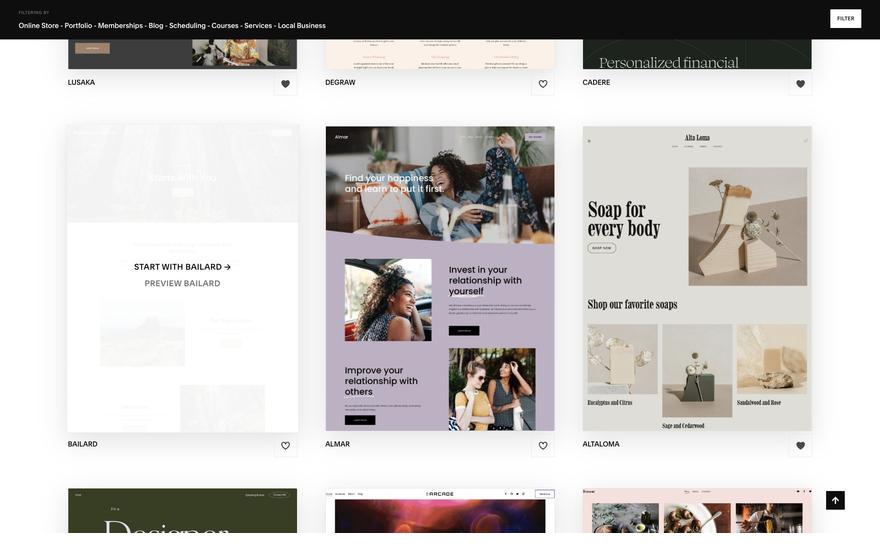 Task type: vqa. For each thing, say whether or not it's contained in the screenshot.
2nd "Start" from right
yes



Task type: describe. For each thing, give the bounding box(es) containing it.
preview for preview altaloma
[[656, 279, 693, 289]]

altaloma image
[[584, 127, 812, 432]]

start with altaloma button
[[645, 256, 751, 279]]

start with almar
[[395, 262, 476, 272]]

altaloma inside button
[[696, 262, 742, 272]]

filtering by
[[19, 10, 49, 15]]

preview for preview almar
[[406, 279, 443, 289]]

almar image
[[326, 127, 555, 432]]

degraw
[[326, 78, 356, 87]]

2 vertical spatial altaloma
[[583, 441, 620, 449]]

add degraw to your favorites list image
[[539, 79, 548, 89]]

filter button
[[831, 9, 862, 28]]

remove cadere from your favorites list image
[[796, 79, 806, 89]]

start with almar button
[[395, 256, 485, 279]]

scheduling
[[169, 21, 206, 30]]

2 vertical spatial almar
[[326, 441, 350, 449]]

courses
[[212, 21, 239, 30]]

1 vertical spatial almar
[[445, 279, 475, 289]]

blog
[[149, 21, 164, 30]]

filter
[[838, 15, 855, 22]]

lusaka image
[[68, 0, 297, 69]]

cadere
[[583, 78, 611, 87]]

local
[[278, 21, 296, 30]]

portfolio
[[65, 21, 92, 30]]

7 - from the left
[[274, 21, 277, 30]]

start with altaloma
[[645, 262, 742, 272]]

2 vertical spatial bailard
[[68, 441, 98, 449]]

amal image
[[68, 489, 297, 534]]

online
[[19, 21, 40, 30]]

by
[[44, 10, 49, 15]]

3 - from the left
[[145, 21, 147, 30]]

degraw image
[[326, 0, 555, 69]]



Task type: locate. For each thing, give the bounding box(es) containing it.
bailard inside preview bailard link
[[184, 279, 221, 289]]

0 horizontal spatial preview
[[145, 279, 182, 289]]

preview almar link
[[406, 272, 475, 296]]

start for preview bailard
[[134, 262, 160, 272]]

business
[[297, 21, 326, 30]]

start with bailard button
[[134, 256, 231, 279]]

preview almar
[[406, 279, 475, 289]]

memberships
[[98, 21, 143, 30]]

- right store
[[60, 21, 63, 30]]

preview bailard
[[145, 279, 221, 289]]

arcade image
[[326, 489, 555, 534]]

lusaka
[[68, 78, 95, 87]]

0 vertical spatial almar
[[446, 262, 476, 272]]

3 start from the left
[[645, 262, 671, 272]]

preview bailard link
[[145, 272, 221, 296]]

1 - from the left
[[60, 21, 63, 30]]

0 vertical spatial altaloma
[[696, 262, 742, 272]]

with
[[162, 262, 183, 272], [423, 262, 444, 272], [673, 262, 694, 272]]

1 start from the left
[[134, 262, 160, 272]]

with up preview bailard
[[162, 262, 183, 272]]

preview altaloma link
[[656, 272, 740, 296]]

2 with from the left
[[423, 262, 444, 272]]

- left blog
[[145, 21, 147, 30]]

with for altaloma
[[673, 262, 694, 272]]

start with bailard
[[134, 262, 222, 272]]

- right blog
[[165, 21, 168, 30]]

almar
[[446, 262, 476, 272], [445, 279, 475, 289], [326, 441, 350, 449]]

- right courses
[[240, 21, 243, 30]]

with up preview altaloma
[[673, 262, 694, 272]]

add almar to your favorites list image
[[539, 442, 548, 451]]

with up preview almar on the bottom of the page
[[423, 262, 444, 272]]

1 horizontal spatial start
[[395, 262, 421, 272]]

1 vertical spatial bailard
[[184, 279, 221, 289]]

cadere image
[[584, 0, 812, 69]]

0 vertical spatial bailard
[[186, 262, 222, 272]]

4 - from the left
[[165, 21, 168, 30]]

2 horizontal spatial start
[[645, 262, 671, 272]]

with for almar
[[423, 262, 444, 272]]

preview
[[145, 279, 182, 289], [406, 279, 443, 289], [656, 279, 693, 289]]

bailard inside start with bailard button
[[186, 262, 222, 272]]

services
[[245, 21, 272, 30]]

preview down start with almar
[[406, 279, 443, 289]]

1 horizontal spatial with
[[423, 262, 444, 272]]

1 vertical spatial altaloma
[[695, 279, 740, 289]]

preview down start with bailard
[[145, 279, 182, 289]]

2 preview from the left
[[406, 279, 443, 289]]

remove lusaka from your favorites list image
[[281, 79, 291, 89]]

preview for preview bailard
[[145, 279, 182, 289]]

5 - from the left
[[208, 21, 210, 30]]

bailard image
[[67, 125, 298, 433]]

online store - portfolio - memberships - blog - scheduling - courses - services - local business
[[19, 21, 326, 30]]

2 - from the left
[[94, 21, 96, 30]]

with for bailard
[[162, 262, 183, 272]]

filtering
[[19, 10, 42, 15]]

add bailard to your favorites list image
[[281, 442, 291, 451]]

2 horizontal spatial with
[[673, 262, 694, 272]]

6 - from the left
[[240, 21, 243, 30]]

0 horizontal spatial with
[[162, 262, 183, 272]]

- left local
[[274, 21, 277, 30]]

1 preview from the left
[[145, 279, 182, 289]]

start
[[134, 262, 160, 272], [395, 262, 421, 272], [645, 262, 671, 272]]

2 start from the left
[[395, 262, 421, 272]]

preview down start with altaloma
[[656, 279, 693, 289]]

start for preview altaloma
[[645, 262, 671, 272]]

back to top image
[[831, 496, 841, 506]]

1 horizontal spatial preview
[[406, 279, 443, 289]]

-
[[60, 21, 63, 30], [94, 21, 96, 30], [145, 21, 147, 30], [165, 21, 168, 30], [208, 21, 210, 30], [240, 21, 243, 30], [274, 21, 277, 30]]

3 preview from the left
[[656, 279, 693, 289]]

remove altaloma from your favorites list image
[[796, 442, 806, 451]]

- left courses
[[208, 21, 210, 30]]

store
[[41, 21, 59, 30]]

brower image
[[584, 489, 812, 534]]

bailard
[[186, 262, 222, 272], [184, 279, 221, 289], [68, 441, 98, 449]]

start for preview almar
[[395, 262, 421, 272]]

- right portfolio
[[94, 21, 96, 30]]

almar inside button
[[446, 262, 476, 272]]

0 horizontal spatial start
[[134, 262, 160, 272]]

3 with from the left
[[673, 262, 694, 272]]

altaloma
[[696, 262, 742, 272], [695, 279, 740, 289], [583, 441, 620, 449]]

1 with from the left
[[162, 262, 183, 272]]

2 horizontal spatial preview
[[656, 279, 693, 289]]

preview altaloma
[[656, 279, 740, 289]]



